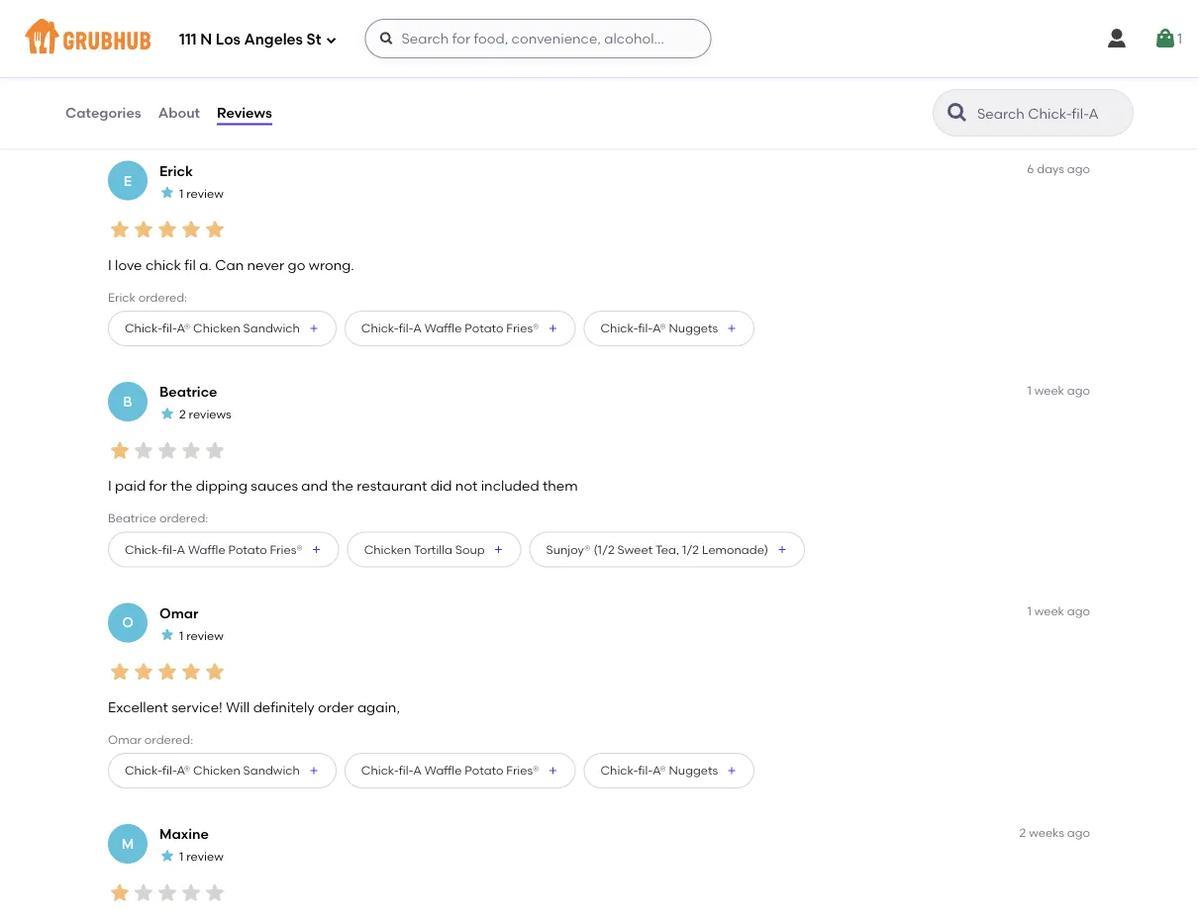 Task type: locate. For each thing, give the bounding box(es) containing it.
sunjoy® (1/2 sweet tea, 1/2 lemonade)
[[546, 543, 769, 557]]

0 vertical spatial 2
[[179, 407, 186, 422]]

2 review from the top
[[186, 629, 224, 643]]

chick-fil-a® nuggets for excellent service!  will definitely order again,
[[601, 764, 718, 778]]

nuggets for i love chick fil a. can never go wrong.
[[669, 321, 718, 336]]

weeks
[[1029, 826, 1064, 840]]

1 horizontal spatial the
[[331, 478, 353, 494]]

0 horizontal spatial the
[[171, 478, 193, 494]]

a.
[[199, 256, 212, 273]]

2 1 week ago from the top
[[1027, 604, 1090, 619]]

ordered: down for
[[159, 512, 208, 526]]

2 weeks ago
[[1020, 826, 1090, 840]]

0 vertical spatial 1 week ago
[[1027, 383, 1090, 397]]

about button
[[157, 77, 201, 149]]

sandwich for a.
[[243, 321, 300, 336]]

2 sandwich from the top
[[243, 764, 300, 778]]

0 vertical spatial 1 review
[[179, 186, 224, 201]]

svg image right svg image
[[1154, 27, 1177, 51]]

2 vertical spatial fries®
[[506, 764, 539, 778]]

2 vertical spatial waffle
[[425, 764, 462, 778]]

beatrice
[[159, 384, 217, 400], [108, 512, 157, 526]]

fries®
[[506, 321, 539, 336], [270, 543, 303, 557], [506, 764, 539, 778]]

order left again,
[[318, 699, 354, 716]]

e
[[124, 172, 132, 189]]

2 vertical spatial ordered:
[[144, 733, 193, 747]]

ordered: down chick
[[138, 290, 187, 305]]

1 horizontal spatial svg image
[[379, 31, 395, 47]]

2 vertical spatial 1 review
[[179, 850, 224, 864]]

1 review
[[179, 186, 224, 201], [179, 629, 224, 643], [179, 850, 224, 864]]

for
[[149, 478, 167, 494]]

2 1 review from the top
[[179, 629, 224, 643]]

3 1 review from the top
[[179, 850, 224, 864]]

a for i love chick fil a. can never go wrong.
[[413, 321, 422, 336]]

1 vertical spatial nuggets
[[669, 764, 718, 778]]

3 review from the top
[[186, 850, 224, 864]]

chicken down service!
[[193, 764, 240, 778]]

ago
[[1067, 162, 1090, 176], [1067, 383, 1090, 397], [1067, 604, 1090, 619], [1067, 826, 1090, 840]]

0 vertical spatial chick-fil-a® nuggets
[[601, 321, 718, 336]]

ago for i love chick fil a. can never go wrong.
[[1067, 162, 1090, 176]]

chick-fil-a® nuggets button
[[584, 311, 755, 346], [584, 753, 755, 789]]

about
[[158, 104, 200, 121]]

erick
[[159, 162, 193, 179], [108, 290, 136, 305]]

0 vertical spatial waffle
[[425, 321, 462, 336]]

1 vertical spatial week
[[1035, 604, 1064, 619]]

i left paid
[[108, 478, 112, 494]]

0 vertical spatial potato
[[465, 321, 504, 336]]

i
[[108, 256, 112, 273], [108, 478, 112, 494]]

1 1 week ago from the top
[[1027, 383, 1090, 397]]

i for i paid for the dipping sauces and the restaurant did not included them
[[108, 478, 112, 494]]

2 vertical spatial review
[[186, 850, 224, 864]]

1 vertical spatial beatrice
[[108, 512, 157, 526]]

plus icon image inside chicken tortilla soup button
[[493, 544, 505, 556]]

0 horizontal spatial erick
[[108, 290, 136, 305]]

erick for erick ordered:
[[108, 290, 136, 305]]

nuggets for excellent service!  will definitely order again,
[[669, 764, 718, 778]]

order down correct
[[307, 43, 338, 57]]

the right 'and'
[[331, 478, 353, 494]]

0 horizontal spatial 2
[[179, 407, 186, 422]]

chick-
[[125, 321, 162, 336], [361, 321, 399, 336], [601, 321, 638, 336], [125, 543, 162, 557], [125, 764, 162, 778], [361, 764, 399, 778], [601, 764, 638, 778]]

reviews
[[217, 104, 272, 121]]

sandwich down never
[[243, 321, 300, 336]]

1 chick-fil-a® chicken sandwich button from the top
[[108, 311, 337, 346]]

svg image
[[1154, 27, 1177, 51], [379, 31, 395, 47], [325, 34, 337, 46]]

omar
[[159, 605, 199, 622], [108, 733, 142, 747]]

0 vertical spatial sandwich
[[243, 321, 300, 336]]

chick- for "chick-fil-a® nuggets" "button" associated with i love chick fil a. can never go wrong.
[[601, 321, 638, 336]]

tea,
[[655, 543, 679, 557]]

0 vertical spatial i
[[108, 256, 112, 273]]

chick-fil-a® chicken sandwich button down can
[[108, 311, 337, 346]]

1 review for erick
[[179, 186, 224, 201]]

ago for i paid for the dipping sauces and the restaurant did not included them
[[1067, 383, 1090, 397]]

0 vertical spatial nuggets
[[669, 321, 718, 336]]

1 chick-fil-a® nuggets from the top
[[601, 321, 718, 336]]

0 vertical spatial order
[[307, 43, 338, 57]]

the right for
[[171, 478, 193, 494]]

review
[[186, 186, 224, 201], [186, 629, 224, 643], [186, 850, 224, 864]]

2 for 2 reviews
[[179, 407, 186, 422]]

1 vertical spatial omar
[[108, 733, 142, 747]]

2 ago from the top
[[1067, 383, 1090, 397]]

1 vertical spatial chick-fil-a® nuggets button
[[584, 753, 755, 789]]

2 nuggets from the top
[[669, 764, 718, 778]]

fil- for chick-fil-a® chicken sandwich button for definitely
[[162, 764, 177, 778]]

1 nuggets from the top
[[669, 321, 718, 336]]

0 vertical spatial chick-fil-a waffle potato fries® button
[[344, 311, 576, 346]]

2 week from the top
[[1035, 604, 1064, 619]]

potato
[[465, 321, 504, 336], [228, 543, 267, 557], [465, 764, 504, 778]]

a®
[[177, 321, 190, 336], [653, 321, 666, 336], [177, 764, 190, 778], [653, 764, 666, 778]]

1 review down 'maxine'
[[179, 850, 224, 864]]

2 i from the top
[[108, 478, 112, 494]]

omar right o
[[159, 605, 199, 622]]

review down 'maxine'
[[186, 850, 224, 864]]

1 week ago for i paid for the dipping sauces and the restaurant did not included them
[[1027, 383, 1090, 397]]

go
[[288, 256, 305, 273]]

los
[[216, 31, 241, 49]]

will
[[226, 699, 250, 716]]

0 horizontal spatial omar
[[108, 733, 142, 747]]

review up service!
[[186, 629, 224, 643]]

chick-fil-a® nuggets button for i love chick fil a. can never go wrong.
[[584, 311, 755, 346]]

chick- for "chick-fil-a waffle potato fries®" button to the middle
[[125, 543, 162, 557]]

lemonade)
[[702, 543, 769, 557]]

chick- for excellent service!  will definitely order again,'s "chick-fil-a waffle potato fries®" button
[[361, 764, 399, 778]]

beatrice ordered:
[[108, 512, 208, 526]]

2 chick-fil-a® chicken sandwich button from the top
[[108, 753, 337, 789]]

fil- for excellent service!  will definitely order again,'s "chick-fil-a waffle potato fries®" button
[[399, 764, 413, 778]]

1 ago from the top
[[1067, 162, 1090, 176]]

1 vertical spatial 1 week ago
[[1027, 604, 1090, 619]]

beatrice up 2 reviews
[[159, 384, 217, 400]]

0 vertical spatial omar
[[159, 605, 199, 622]]

1 horizontal spatial omar
[[159, 605, 199, 622]]

1 vertical spatial chicken
[[364, 543, 411, 557]]

0 vertical spatial beatrice
[[159, 384, 217, 400]]

2 left reviews
[[179, 407, 186, 422]]

the
[[171, 478, 193, 494], [331, 478, 353, 494]]

0 vertical spatial chick-fil-a waffle potato fries®
[[361, 321, 539, 336]]

chick-fil-a waffle potato fries®
[[361, 321, 539, 336], [125, 543, 303, 557], [361, 764, 539, 778]]

2 chick-fil-a® chicken sandwich from the top
[[125, 764, 300, 778]]

2
[[179, 407, 186, 422], [1020, 826, 1026, 840]]

1 vertical spatial chick-fil-a® chicken sandwich button
[[108, 753, 337, 789]]

ordered: for paid
[[159, 512, 208, 526]]

sandwich
[[243, 321, 300, 336], [243, 764, 300, 778]]

1 horizontal spatial 2
[[1020, 826, 1026, 840]]

reviews
[[189, 407, 231, 422]]

ordered: down service!
[[144, 733, 193, 747]]

tortilla
[[414, 543, 452, 557]]

omar down excellent
[[108, 733, 142, 747]]

1 horizontal spatial erick
[[159, 162, 193, 179]]

chicken for again,
[[193, 764, 240, 778]]

1 vertical spatial 1 review
[[179, 629, 224, 643]]

3 ago from the top
[[1067, 604, 1090, 619]]

svg image right correct order
[[379, 31, 395, 47]]

0 vertical spatial a
[[413, 321, 422, 336]]

review up a.
[[186, 186, 224, 201]]

chicken tortilla soup
[[364, 543, 485, 557]]

potato for excellent service!  will definitely order again,
[[465, 764, 504, 778]]

correct
[[307, 23, 352, 37]]

waffle
[[425, 321, 462, 336], [188, 543, 225, 557], [425, 764, 462, 778]]

erick down love
[[108, 290, 136, 305]]

0 vertical spatial chick-fil-a® nuggets button
[[584, 311, 755, 346]]

0 vertical spatial fries®
[[506, 321, 539, 336]]

2 left weeks
[[1020, 826, 1026, 840]]

week
[[1035, 383, 1064, 397], [1035, 604, 1064, 619]]

service!
[[172, 699, 223, 716]]

chick- for chick-fil-a® chicken sandwich button for definitely
[[125, 764, 162, 778]]

1 i from the top
[[108, 256, 112, 273]]

chick-fil-a® chicken sandwich button down will
[[108, 753, 337, 789]]

chick-fil-a® chicken sandwich button
[[108, 311, 337, 346], [108, 753, 337, 789]]

1 vertical spatial chick-fil-a waffle potato fries®
[[125, 543, 303, 557]]

0 horizontal spatial beatrice
[[108, 512, 157, 526]]

chick-fil-a® nuggets
[[601, 321, 718, 336], [601, 764, 718, 778]]

1 vertical spatial i
[[108, 478, 112, 494]]

2 vertical spatial a
[[413, 764, 422, 778]]

erick right e
[[159, 162, 193, 179]]

1 vertical spatial chick-fil-a® nuggets
[[601, 764, 718, 778]]

a
[[413, 321, 422, 336], [177, 543, 185, 557], [413, 764, 422, 778]]

chick-fil-a® chicken sandwich down service!
[[125, 764, 300, 778]]

0 vertical spatial chick-fil-a® chicken sandwich
[[125, 321, 300, 336]]

2 vertical spatial potato
[[465, 764, 504, 778]]

sandwich down definitely
[[243, 764, 300, 778]]

1 horizontal spatial beatrice
[[159, 384, 217, 400]]

1 review up service!
[[179, 629, 224, 643]]

chick- for chick-fil-a® chicken sandwich button corresponding to fil
[[125, 321, 162, 336]]

chicken down a.
[[193, 321, 240, 336]]

can
[[215, 256, 244, 273]]

1 chick-fil-a® nuggets button from the top
[[584, 311, 755, 346]]

i left love
[[108, 256, 112, 273]]

2 chick-fil-a® nuggets from the top
[[601, 764, 718, 778]]

0 vertical spatial ordered:
[[138, 290, 187, 305]]

svg image
[[1105, 27, 1129, 51]]

sandwich for order
[[243, 764, 300, 778]]

categories button
[[64, 77, 142, 149]]

0 vertical spatial review
[[186, 186, 224, 201]]

2 vertical spatial chick-fil-a waffle potato fries® button
[[344, 753, 576, 789]]

111
[[179, 31, 197, 49]]

fries® for excellent service!  will definitely order again,
[[506, 764, 539, 778]]

1 1 review from the top
[[179, 186, 224, 201]]

ordered:
[[138, 290, 187, 305], [159, 512, 208, 526], [144, 733, 193, 747]]

1 sandwich from the top
[[243, 321, 300, 336]]

them
[[543, 478, 578, 494]]

1 week from the top
[[1035, 383, 1064, 397]]

1 vertical spatial sandwich
[[243, 764, 300, 778]]

1 week ago for excellent service!  will definitely order again,
[[1027, 604, 1090, 619]]

order inside correct order
[[307, 43, 338, 57]]

chicken left "tortilla"
[[364, 543, 411, 557]]

1 chick-fil-a® chicken sandwich from the top
[[125, 321, 300, 336]]

2 horizontal spatial svg image
[[1154, 27, 1177, 51]]

0 vertical spatial chick-fil-a® chicken sandwich button
[[108, 311, 337, 346]]

ordered: for service!
[[144, 733, 193, 747]]

plus icon image inside sunjoy® (1/2 sweet tea, 1/2 lemonade) "button"
[[776, 544, 788, 556]]

chicken
[[193, 321, 240, 336], [364, 543, 411, 557], [193, 764, 240, 778]]

1
[[1177, 30, 1182, 47], [179, 186, 184, 201], [1027, 383, 1032, 397], [1027, 604, 1032, 619], [179, 629, 184, 643], [179, 850, 184, 864]]

1 review up a.
[[179, 186, 224, 201]]

ordered: for love
[[138, 290, 187, 305]]

1 vertical spatial 2
[[1020, 826, 1026, 840]]

did
[[430, 478, 452, 494]]

erick ordered:
[[108, 290, 187, 305]]

categories
[[65, 104, 141, 121]]

fil- for "chick-fil-a waffle potato fries®" button to the middle
[[162, 543, 177, 557]]

2 vertical spatial chick-fil-a waffle potato fries®
[[361, 764, 539, 778]]

omar for omar ordered:
[[108, 733, 142, 747]]

chick-fil-a® chicken sandwich
[[125, 321, 300, 336], [125, 764, 300, 778]]

1 week ago
[[1027, 383, 1090, 397], [1027, 604, 1090, 619]]

on time delivery
[[214, 23, 260, 57]]

1 vertical spatial chick-fil-a waffle potato fries® button
[[108, 532, 339, 568]]

star icon image
[[159, 185, 175, 201], [108, 218, 132, 242], [132, 218, 155, 242], [155, 218, 179, 242], [179, 218, 203, 242], [203, 218, 227, 242], [159, 406, 175, 422], [108, 439, 132, 463], [132, 439, 155, 463], [155, 439, 179, 463], [179, 439, 203, 463], [203, 439, 227, 463], [159, 627, 175, 643], [108, 660, 132, 684], [132, 660, 155, 684], [155, 660, 179, 684], [179, 660, 203, 684], [203, 660, 227, 684], [159, 849, 175, 865], [108, 882, 132, 906], [132, 882, 155, 906], [155, 882, 179, 906], [179, 882, 203, 906], [203, 882, 227, 906]]

1 vertical spatial chick-fil-a® chicken sandwich
[[125, 764, 300, 778]]

chick-fil-a waffle potato fries® button for excellent service!  will definitely order again,
[[344, 753, 576, 789]]

chick-fil-a waffle potato fries® button
[[344, 311, 576, 346], [108, 532, 339, 568], [344, 753, 576, 789]]

2 chick-fil-a® nuggets button from the top
[[584, 753, 755, 789]]

beatrice down paid
[[108, 512, 157, 526]]

i love chick fil a. can never go wrong.
[[108, 256, 354, 273]]

nuggets
[[669, 321, 718, 336], [669, 764, 718, 778]]

1 review from the top
[[186, 186, 224, 201]]

svg image right st
[[325, 34, 337, 46]]

2 the from the left
[[331, 478, 353, 494]]

0 vertical spatial week
[[1035, 383, 1064, 397]]

wrong.
[[309, 256, 354, 273]]

2 vertical spatial chicken
[[193, 764, 240, 778]]

1 button
[[1154, 21, 1182, 56]]

fil-
[[162, 321, 177, 336], [399, 321, 413, 336], [638, 321, 653, 336], [162, 543, 177, 557], [162, 764, 177, 778], [399, 764, 413, 778], [638, 764, 653, 778]]

0 vertical spatial erick
[[159, 162, 193, 179]]

i paid for the dipping sauces and the restaurant did not included them
[[108, 478, 578, 494]]

1 vertical spatial erick
[[108, 290, 136, 305]]

1 vertical spatial review
[[186, 629, 224, 643]]

plus icon image
[[308, 323, 320, 335], [547, 323, 559, 335], [726, 323, 738, 335], [311, 544, 322, 556], [493, 544, 505, 556], [776, 544, 788, 556], [308, 765, 320, 777], [547, 765, 559, 777], [726, 765, 738, 777]]

beatrice for beatrice
[[159, 384, 217, 400]]

0 vertical spatial chicken
[[193, 321, 240, 336]]

food
[[155, 23, 182, 37]]

order
[[307, 43, 338, 57], [318, 699, 354, 716]]

1 vertical spatial ordered:
[[159, 512, 208, 526]]

excellent
[[108, 699, 168, 716]]

chick-fil-a® chicken sandwich down a.
[[125, 321, 300, 336]]



Task type: vqa. For each thing, say whether or not it's contained in the screenshot.
bottommost Required
no



Task type: describe. For each thing, give the bounding box(es) containing it.
never
[[247, 256, 284, 273]]

0 horizontal spatial svg image
[[325, 34, 337, 46]]

i for i love chick fil a. can never go wrong.
[[108, 256, 112, 273]]

week for excellent service!  will definitely order again,
[[1035, 604, 1064, 619]]

chick-fil-a® nuggets button for excellent service!  will definitely order again,
[[584, 753, 755, 789]]

search icon image
[[946, 101, 969, 125]]

chick-fil-a® chicken sandwich for chick
[[125, 321, 300, 336]]

reviews button
[[216, 77, 273, 149]]

correct order
[[307, 23, 352, 57]]

included
[[481, 478, 539, 494]]

chicken inside button
[[364, 543, 411, 557]]

chicken tortilla soup button
[[347, 532, 521, 568]]

paid
[[115, 478, 146, 494]]

on
[[214, 23, 231, 37]]

m
[[122, 836, 134, 853]]

b
[[123, 393, 132, 410]]

chick-fil-a waffle potato fries® for i love chick fil a. can never go wrong.
[[361, 321, 539, 336]]

chick-fil-a® chicken sandwich button for definitely
[[108, 753, 337, 789]]

omar ordered:
[[108, 733, 193, 747]]

(1/2
[[594, 543, 615, 557]]

4 ago from the top
[[1067, 826, 1090, 840]]

2 for 2 weeks ago
[[1020, 826, 1026, 840]]

2 reviews
[[179, 407, 231, 422]]

not
[[455, 478, 478, 494]]

maxine
[[159, 826, 209, 843]]

review for omar
[[186, 629, 224, 643]]

st
[[307, 31, 321, 49]]

days
[[1037, 162, 1064, 176]]

chicken for can
[[193, 321, 240, 336]]

again,
[[357, 699, 400, 716]]

love
[[115, 256, 142, 273]]

1 vertical spatial potato
[[228, 543, 267, 557]]

fil
[[185, 256, 196, 273]]

soup
[[455, 543, 485, 557]]

1 vertical spatial waffle
[[188, 543, 225, 557]]

waffle for excellent service!  will definitely order again,
[[425, 764, 462, 778]]

chick-fil-a® chicken sandwich for will
[[125, 764, 300, 778]]

chick-fil-a waffle potato fries® button for i love chick fil a. can never go wrong.
[[344, 311, 576, 346]]

1 inside button
[[1177, 30, 1182, 47]]

1/2
[[682, 543, 699, 557]]

fries® for i love chick fil a. can never go wrong.
[[506, 321, 539, 336]]

angeles
[[244, 31, 303, 49]]

Search Chick-fil-A search field
[[975, 104, 1127, 123]]

fil- for chick-fil-a® chicken sandwich button corresponding to fil
[[162, 321, 177, 336]]

chick-fil-a® chicken sandwich button for fil
[[108, 311, 337, 346]]

potato for i love chick fil a. can never go wrong.
[[465, 321, 504, 336]]

6 days ago
[[1027, 162, 1090, 176]]

review for maxine
[[186, 850, 224, 864]]

main navigation navigation
[[0, 0, 1198, 77]]

1 review for maxine
[[179, 850, 224, 864]]

good food
[[120, 23, 182, 37]]

and
[[301, 478, 328, 494]]

a for excellent service!  will definitely order again,
[[413, 764, 422, 778]]

erick for erick
[[159, 162, 193, 179]]

week for i paid for the dipping sauces and the restaurant did not included them
[[1035, 383, 1064, 397]]

beatrice for beatrice ordered:
[[108, 512, 157, 526]]

o
[[122, 615, 134, 632]]

review for erick
[[186, 186, 224, 201]]

1 vertical spatial order
[[318, 699, 354, 716]]

n
[[200, 31, 212, 49]]

111 n los angeles st
[[179, 31, 321, 49]]

chick
[[145, 256, 181, 273]]

sauces
[[251, 478, 298, 494]]

definitely
[[253, 699, 315, 716]]

waffle for i love chick fil a. can never go wrong.
[[425, 321, 462, 336]]

1 the from the left
[[171, 478, 193, 494]]

Search for food, convenience, alcohol... search field
[[365, 19, 711, 58]]

good
[[120, 23, 152, 37]]

fil- for "chick-fil-a waffle potato fries®" button related to i love chick fil a. can never go wrong.
[[399, 321, 413, 336]]

dipping
[[196, 478, 248, 494]]

sweet
[[618, 543, 653, 557]]

1 review for omar
[[179, 629, 224, 643]]

1 vertical spatial fries®
[[270, 543, 303, 557]]

ago for excellent service!  will definitely order again,
[[1067, 604, 1090, 619]]

6
[[1027, 162, 1034, 176]]

chick- for "chick-fil-a waffle potato fries®" button related to i love chick fil a. can never go wrong.
[[361, 321, 399, 336]]

restaurant
[[357, 478, 427, 494]]

1 vertical spatial a
[[177, 543, 185, 557]]

time
[[234, 23, 260, 37]]

chick-fil-a waffle potato fries® for excellent service!  will definitely order again,
[[361, 764, 539, 778]]

sunjoy® (1/2 sweet tea, 1/2 lemonade) button
[[529, 532, 805, 568]]

svg image inside 1 button
[[1154, 27, 1177, 51]]

omar for omar
[[159, 605, 199, 622]]

sunjoy®
[[546, 543, 591, 557]]

excellent service!  will definitely order again,
[[108, 699, 400, 716]]

chick-fil-a® nuggets for i love chick fil a. can never go wrong.
[[601, 321, 718, 336]]

chick- for "chick-fil-a® nuggets" "button" corresponding to excellent service!  will definitely order again,
[[601, 764, 638, 778]]

delivery
[[214, 43, 258, 57]]



